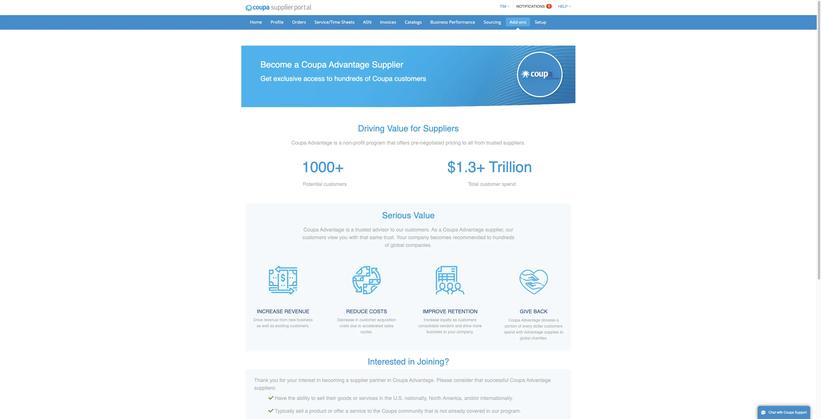 Task type: vqa. For each thing, say whether or not it's contained in the screenshot.
t& image at left top
no



Task type: locate. For each thing, give the bounding box(es) containing it.
dollar
[[533, 324, 543, 329]]

1 horizontal spatial or
[[353, 396, 358, 402]]

0 vertical spatial sell
[[317, 396, 325, 402]]

successful
[[485, 378, 509, 384]]

0 vertical spatial customers.
[[405, 227, 430, 233]]

the
[[288, 396, 295, 402], [385, 396, 392, 402], [373, 409, 380, 415]]

2 horizontal spatial of
[[518, 324, 521, 329]]

2 horizontal spatial as
[[453, 318, 457, 323]]

reduce costs
[[346, 309, 387, 315]]

0 horizontal spatial customer
[[360, 318, 376, 323]]

customers
[[395, 75, 426, 83], [324, 182, 347, 187], [303, 235, 326, 241], [458, 318, 477, 323], [544, 324, 563, 329]]

that left the same
[[360, 235, 368, 241]]

value for serious
[[413, 211, 435, 221]]

give
[[520, 309, 532, 315]]

1 vertical spatial of
[[385, 242, 389, 248]]

1 horizontal spatial our
[[492, 409, 499, 415]]

2 vertical spatial of
[[518, 324, 521, 329]]

0 horizontal spatial global
[[391, 242, 404, 248]]

spend
[[502, 182, 516, 187], [504, 330, 515, 335]]

0 horizontal spatial is
[[334, 140, 337, 146]]

in
[[355, 318, 359, 323], [408, 357, 415, 367], [317, 378, 321, 384], [387, 378, 391, 384], [379, 396, 383, 402], [486, 409, 490, 415]]

recommended
[[453, 235, 486, 241]]

value up offers
[[387, 124, 408, 134]]

0 horizontal spatial trusted
[[355, 227, 371, 233]]

0 vertical spatial hundreds
[[334, 75, 363, 83]]

1 vertical spatial for
[[280, 378, 286, 384]]

that right consider
[[475, 378, 483, 384]]

in up advantage. at the bottom
[[408, 357, 415, 367]]

customer inside decrease in customer acquisition costs due to accelerated sales cycles.
[[360, 318, 376, 323]]

to right the due
[[358, 324, 361, 329]]

with right chat
[[777, 411, 783, 415]]

1 horizontal spatial sell
[[317, 396, 325, 402]]

loyalty
[[440, 318, 452, 323]]

consider
[[454, 378, 473, 384]]

2 vertical spatial with
[[777, 411, 783, 415]]

1 horizontal spatial customers.
[[405, 227, 430, 233]]

our
[[396, 227, 404, 233], [506, 227, 513, 233], [492, 409, 499, 415]]

business
[[297, 318, 313, 323], [427, 330, 442, 335]]

with down every
[[516, 330, 523, 335]]

0 horizontal spatial with
[[349, 235, 358, 241]]

the right have
[[288, 396, 295, 402]]

suppliers
[[423, 124, 459, 134]]

for up pre-
[[411, 124, 421, 134]]

a inside coupa advantage donates a portion of every dollar customers spend with advantage supplies to global charities.
[[557, 318, 559, 323]]

with inside coupa advantage is a trusted advisor to our customers. as a coupa advantage supplier, our customers view you with that same trust. your company becomes recommended to hundreds of global companies.
[[349, 235, 358, 241]]

0 vertical spatial for
[[411, 124, 421, 134]]

a left supplier
[[346, 378, 349, 384]]

1 horizontal spatial is
[[346, 227, 350, 233]]

driving value for suppliers
[[358, 124, 459, 134]]

0 horizontal spatial as
[[257, 324, 261, 329]]

0 vertical spatial with
[[349, 235, 358, 241]]

1 vertical spatial hundreds
[[493, 235, 514, 241]]

serious
[[382, 211, 411, 221]]

1 vertical spatial from
[[279, 318, 287, 323]]

in inside decrease in customer acquisition costs due to accelerated sales cycles.
[[355, 318, 359, 323]]

customers. down new
[[290, 324, 310, 329]]

as down drive
[[257, 324, 261, 329]]

2 vertical spatial is
[[435, 409, 438, 415]]

0 vertical spatial value
[[387, 124, 408, 134]]

suppliers.
[[503, 140, 525, 146]]

trusted up the same
[[355, 227, 371, 233]]

total customer spend
[[468, 182, 516, 187]]

customer up the accelerated
[[360, 318, 376, 323]]

have
[[275, 396, 287, 402]]

1 horizontal spatial global
[[520, 336, 531, 341]]

0 horizontal spatial business
[[297, 318, 313, 323]]

1 horizontal spatial as
[[270, 324, 274, 329]]

1 horizontal spatial hundreds
[[493, 235, 514, 241]]

global inside coupa advantage is a trusted advisor to our customers. as a coupa advantage supplier, our customers view you with that same trust. your company becomes recommended to hundreds of global companies.
[[391, 242, 404, 248]]

revenue
[[264, 318, 278, 323]]

get exclusive access to hundreds of coupa customers
[[260, 75, 426, 83]]

as up and
[[453, 318, 457, 323]]

1 vertical spatial your
[[287, 378, 297, 384]]

to down vendors
[[443, 330, 447, 335]]

as inside increase loyalty as customers consolidate vendors and drive more business to your company.
[[453, 318, 457, 323]]

exclusive
[[273, 75, 302, 83]]

notifications 0
[[516, 4, 550, 9]]

1 vertical spatial global
[[520, 336, 531, 341]]

hundreds
[[334, 75, 363, 83], [493, 235, 514, 241]]

1 horizontal spatial your
[[448, 330, 456, 335]]

for up have
[[280, 378, 286, 384]]

0 vertical spatial from
[[475, 140, 485, 146]]

1 horizontal spatial customer
[[480, 182, 501, 187]]

or
[[353, 396, 358, 402], [328, 409, 332, 415]]

global inside coupa advantage donates a portion of every dollar customers spend with advantage supplies to global charities.
[[520, 336, 531, 341]]

increase loyalty as customers consolidate vendors and drive more business to your company.
[[419, 318, 482, 335]]

sell left their
[[317, 396, 325, 402]]

coupa inside coupa advantage donates a portion of every dollar customers spend with advantage supplies to global charities.
[[508, 318, 520, 323]]

non-
[[343, 140, 353, 146]]

spend down trillion
[[502, 182, 516, 187]]

your
[[448, 330, 456, 335], [287, 378, 297, 384]]

your inside "thank you for your interest in becoming a supplier partner in coupa advantage. please consider that successful coupa advantage suppliers:"
[[287, 378, 297, 384]]

0 horizontal spatial our
[[396, 227, 404, 233]]

customers left view
[[303, 235, 326, 241]]

companies.
[[406, 242, 432, 248]]

to right service
[[367, 409, 372, 415]]

0 horizontal spatial you
[[270, 378, 278, 384]]

trusted left 'suppliers.'
[[486, 140, 502, 146]]

customers. up company
[[405, 227, 430, 233]]

to right supplies
[[560, 330, 563, 335]]

0 vertical spatial trusted
[[486, 140, 502, 146]]

catalogs link
[[401, 18, 426, 26]]

0 vertical spatial is
[[334, 140, 337, 146]]

1 vertical spatial or
[[328, 409, 332, 415]]

of
[[365, 75, 371, 83], [385, 242, 389, 248], [518, 324, 521, 329]]

you right view
[[339, 235, 348, 241]]

of inside coupa advantage donates a portion of every dollar customers spend with advantage supplies to global charities.
[[518, 324, 521, 329]]

sourcing
[[484, 19, 501, 25]]

in right covered
[[486, 409, 490, 415]]

sourcing link
[[480, 18, 505, 26]]

for
[[411, 124, 421, 134], [280, 378, 286, 384]]

covered
[[467, 409, 485, 415]]

serious value
[[382, 211, 435, 221]]

is inside coupa advantage is a trusted advisor to our customers. as a coupa advantage supplier, our customers view you with that same trust. your company becomes recommended to hundreds of global companies.
[[346, 227, 350, 233]]

interested
[[368, 357, 406, 367]]

is for driving value for suppliers
[[334, 140, 337, 146]]

spend down portion
[[504, 330, 515, 335]]

you up suppliers:
[[270, 378, 278, 384]]

navigation
[[497, 1, 571, 12]]

have the ability to sell their goods or services in the u.s. nationally, north america, and/or internationally.
[[275, 396, 513, 402]]

0 vertical spatial customer
[[480, 182, 501, 187]]

advantage
[[329, 60, 370, 70], [308, 140, 332, 146], [320, 227, 344, 233], [459, 227, 484, 233], [521, 318, 540, 323], [524, 330, 543, 335], [526, 378, 551, 384]]

to right ability at the left of the page
[[311, 396, 316, 402]]

1 horizontal spatial trusted
[[486, 140, 502, 146]]

0 vertical spatial global
[[391, 242, 404, 248]]

or right goods
[[353, 396, 358, 402]]

your down vendors
[[448, 330, 456, 335]]

coupa advantage donates a portion of every dollar customers spend with advantage supplies to global charities.
[[504, 318, 563, 341]]

1 vertical spatial value
[[413, 211, 435, 221]]

0 horizontal spatial your
[[287, 378, 297, 384]]

add-ons
[[510, 19, 526, 25]]

1 vertical spatial customers.
[[290, 324, 310, 329]]

for for value
[[411, 124, 421, 134]]

supplier,
[[485, 227, 504, 233]]

0 horizontal spatial of
[[365, 75, 371, 83]]

1 vertical spatial with
[[516, 330, 523, 335]]

acquisition
[[377, 318, 396, 323]]

0 vertical spatial your
[[448, 330, 456, 335]]

0 vertical spatial business
[[297, 318, 313, 323]]

a right donates
[[557, 318, 559, 323]]

hundreds down supplier, at the right bottom of page
[[493, 235, 514, 241]]

1 horizontal spatial business
[[427, 330, 442, 335]]

a left advisor
[[351, 227, 354, 233]]

1 horizontal spatial for
[[411, 124, 421, 134]]

sell down ability at the left of the page
[[296, 409, 304, 415]]

you inside "thank you for your interest in becoming a supplier partner in coupa advantage. please consider that successful coupa advantage suppliers:"
[[270, 378, 278, 384]]

is for serious value
[[346, 227, 350, 233]]

business down revenue at bottom left
[[297, 318, 313, 323]]

0 horizontal spatial value
[[387, 124, 408, 134]]

hundreds down become a coupa advantage supplier at the left top
[[334, 75, 363, 83]]

1 vertical spatial is
[[346, 227, 350, 233]]

0 horizontal spatial customers.
[[290, 324, 310, 329]]

well
[[262, 324, 269, 329]]

advantage.
[[409, 378, 435, 384]]

that
[[387, 140, 395, 146], [360, 235, 368, 241], [475, 378, 483, 384], [425, 409, 433, 415]]

get
[[260, 75, 272, 83]]

increase
[[424, 318, 439, 323]]

1 vertical spatial sell
[[296, 409, 304, 415]]

customer down $1.3+ trillion
[[480, 182, 501, 187]]

our up your
[[396, 227, 404, 233]]

your inside increase loyalty as customers consolidate vendors and drive more business to your company.
[[448, 330, 456, 335]]

the left u.s.
[[385, 396, 392, 402]]

that inside "thank you for your interest in becoming a supplier partner in coupa advantage. please consider that successful coupa advantage suppliers:"
[[475, 378, 483, 384]]

home
[[250, 19, 262, 25]]

our right supplier, at the right bottom of page
[[506, 227, 513, 233]]

existing
[[275, 324, 289, 329]]

retention
[[448, 309, 478, 315]]

and
[[455, 324, 462, 329]]

2 horizontal spatial with
[[777, 411, 783, 415]]

our down internationally.
[[492, 409, 499, 415]]

service/time sheets link
[[311, 18, 358, 26]]

1000+
[[302, 159, 344, 176]]

hundreds inside coupa advantage is a trusted advisor to our customers. as a coupa advantage supplier, our customers view you with that same trust. your company becomes recommended to hundreds of global companies.
[[493, 235, 514, 241]]

drive
[[253, 318, 263, 323]]

global
[[391, 242, 404, 248], [520, 336, 531, 341]]

0 horizontal spatial sell
[[296, 409, 304, 415]]

customers inside coupa advantage is a trusted advisor to our customers. as a coupa advantage supplier, our customers view you with that same trust. your company becomes recommended to hundreds of global companies.
[[303, 235, 326, 241]]

0 horizontal spatial or
[[328, 409, 332, 415]]

0 vertical spatial of
[[365, 75, 371, 83]]

1 horizontal spatial from
[[475, 140, 485, 146]]

your left the interest at the left bottom of the page
[[287, 378, 297, 384]]

2 horizontal spatial our
[[506, 227, 513, 233]]

goods
[[338, 396, 352, 402]]

trust.
[[384, 235, 395, 241]]

that left offers
[[387, 140, 395, 146]]

service/time sheets
[[315, 19, 355, 25]]

customers up drive
[[458, 318, 477, 323]]

value up as
[[413, 211, 435, 221]]

business down the consolidate
[[427, 330, 442, 335]]

0 horizontal spatial for
[[280, 378, 286, 384]]

customers up supplies
[[544, 324, 563, 329]]

that inside coupa advantage is a trusted advisor to our customers. as a coupa advantage supplier, our customers view you with that same trust. your company becomes recommended to hundreds of global companies.
[[360, 235, 368, 241]]

0 horizontal spatial from
[[279, 318, 287, 323]]

coupa
[[301, 60, 327, 70], [372, 75, 393, 83], [291, 140, 307, 146], [304, 227, 319, 233], [443, 227, 458, 233], [508, 318, 520, 323], [393, 378, 408, 384], [510, 378, 525, 384], [382, 409, 397, 415], [784, 411, 794, 415]]

become a coupa advantage supplier
[[260, 60, 403, 70]]

from right all
[[475, 140, 485, 146]]

or left offer
[[328, 409, 332, 415]]

offer
[[334, 409, 344, 415]]

improve retention
[[423, 309, 478, 315]]

a left "product"
[[305, 409, 308, 415]]

coupa supplier portal image
[[241, 1, 315, 15]]

company.
[[457, 330, 474, 335]]

in right partner
[[387, 378, 391, 384]]

business inside "drive revenue from new business as well as existing customers."
[[297, 318, 313, 323]]

1 horizontal spatial you
[[339, 235, 348, 241]]

coupa inside button
[[784, 411, 794, 415]]

with right view
[[349, 235, 358, 241]]

from up existing
[[279, 318, 287, 323]]

profile link
[[267, 18, 287, 26]]

1 vertical spatial business
[[427, 330, 442, 335]]

1 vertical spatial customer
[[360, 318, 376, 323]]

to left all
[[462, 140, 467, 146]]

invoices link
[[376, 18, 400, 26]]

0 vertical spatial spend
[[502, 182, 516, 187]]

1 vertical spatial trusted
[[355, 227, 371, 233]]

sell
[[317, 396, 325, 402], [296, 409, 304, 415]]

more
[[473, 324, 482, 329]]

catalogs
[[405, 19, 422, 25]]

value for driving
[[387, 124, 408, 134]]

1 horizontal spatial value
[[413, 211, 435, 221]]

potential
[[303, 182, 322, 187]]

a
[[294, 60, 299, 70], [339, 140, 342, 146], [351, 227, 354, 233], [439, 227, 442, 233], [557, 318, 559, 323], [346, 378, 349, 384], [305, 409, 308, 415], [345, 409, 348, 415]]

1 horizontal spatial with
[[516, 330, 523, 335]]

1 horizontal spatial of
[[385, 242, 389, 248]]

for inside "thank you for your interest in becoming a supplier partner in coupa advantage. please consider that successful coupa advantage suppliers:"
[[280, 378, 286, 384]]

as down revenue
[[270, 324, 274, 329]]

global down every
[[520, 336, 531, 341]]

0 vertical spatial you
[[339, 235, 348, 241]]

trusted
[[486, 140, 502, 146], [355, 227, 371, 233]]

customers down supplier
[[395, 75, 426, 83]]

the down the "services"
[[373, 409, 380, 415]]

of for hundreds
[[365, 75, 371, 83]]

donates
[[541, 318, 556, 323]]

1 vertical spatial you
[[270, 378, 278, 384]]

1 vertical spatial spend
[[504, 330, 515, 335]]

a up exclusive
[[294, 60, 299, 70]]

to inside decrease in customer acquisition costs due to accelerated sales cycles.
[[358, 324, 361, 329]]

global down your
[[391, 242, 404, 248]]

in up the due
[[355, 318, 359, 323]]



Task type: describe. For each thing, give the bounding box(es) containing it.
tim link
[[497, 4, 510, 9]]

view
[[328, 235, 338, 241]]

customers. inside coupa advantage is a trusted advisor to our customers. as a coupa advantage supplier, our customers view you with that same trust. your company becomes recommended to hundreds of global companies.
[[405, 227, 430, 233]]

access
[[304, 75, 325, 83]]

joining?
[[417, 357, 449, 367]]

business performance link
[[427, 18, 479, 26]]

select image
[[268, 408, 274, 413]]

drive revenue from new business as well as existing customers.
[[253, 318, 313, 329]]

new
[[289, 318, 296, 323]]

setup link
[[531, 18, 550, 26]]

advantage inside "thank you for your interest in becoming a supplier partner in coupa advantage. please consider that successful coupa advantage suppliers:"
[[526, 378, 551, 384]]

to up trust.
[[390, 227, 395, 233]]

give back
[[520, 309, 548, 315]]

internationally.
[[480, 396, 513, 402]]

you inside coupa advantage is a trusted advisor to our customers. as a coupa advantage supplier, our customers view you with that same trust. your company becomes recommended to hundreds of global companies.
[[339, 235, 348, 241]]

profile
[[271, 19, 284, 25]]

to inside increase loyalty as customers consolidate vendors and drive more business to your company.
[[443, 330, 447, 335]]

in right the "services"
[[379, 396, 383, 402]]

not
[[440, 409, 447, 415]]

help
[[558, 4, 568, 9]]

supplier
[[372, 60, 403, 70]]

interest
[[298, 378, 315, 384]]

help link
[[556, 4, 571, 9]]

community
[[398, 409, 423, 415]]

partner
[[370, 378, 386, 384]]

advisor
[[372, 227, 389, 233]]

trillion
[[489, 159, 532, 176]]

$1.3+
[[447, 159, 485, 176]]

support
[[795, 411, 807, 415]]

a inside "thank you for your interest in becoming a supplier partner in coupa advantage. please consider that successful coupa advantage suppliers:"
[[346, 378, 349, 384]]

1 horizontal spatial the
[[373, 409, 380, 415]]

of for portion
[[518, 324, 521, 329]]

thank
[[254, 378, 268, 384]]

0
[[548, 4, 550, 8]]

improve
[[423, 309, 446, 315]]

customers inside increase loyalty as customers consolidate vendors and drive more business to your company.
[[458, 318, 477, 323]]

negotiated
[[420, 140, 444, 146]]

drive
[[463, 324, 472, 329]]

and/or
[[464, 396, 479, 402]]

profit
[[353, 140, 365, 146]]

tim
[[500, 4, 506, 9]]

nationally,
[[405, 396, 427, 402]]

trusted inside coupa advantage is a trusted advisor to our customers. as a coupa advantage supplier, our customers view you with that same trust. your company becomes recommended to hundreds of global companies.
[[355, 227, 371, 233]]

chat with coupa support
[[769, 411, 807, 415]]

a right offer
[[345, 409, 348, 415]]

customers inside coupa advantage donates a portion of every dollar customers spend with advantage supplies to global charities.
[[544, 324, 563, 329]]

charities.
[[532, 336, 548, 341]]

chat
[[769, 411, 776, 415]]

home link
[[246, 18, 266, 26]]

business inside increase loyalty as customers consolidate vendors and drive more business to your company.
[[427, 330, 442, 335]]

your
[[396, 235, 407, 241]]

spend inside coupa advantage donates a portion of every dollar customers spend with advantage supplies to global charities.
[[504, 330, 515, 335]]

every
[[522, 324, 532, 329]]

ability
[[297, 396, 310, 402]]

chat with coupa support button
[[758, 407, 810, 420]]

setup
[[535, 19, 546, 25]]

consolidate
[[419, 324, 439, 329]]

to down supplier, at the right bottom of page
[[487, 235, 491, 241]]

2 horizontal spatial the
[[385, 396, 392, 402]]

navigation containing notifications 0
[[497, 1, 571, 12]]

0 vertical spatial or
[[353, 396, 358, 402]]

from inside "drive revenue from new business as well as existing customers."
[[279, 318, 287, 323]]

as
[[431, 227, 437, 233]]

notifications
[[516, 4, 545, 9]]

offers
[[397, 140, 410, 146]]

orders link
[[288, 18, 310, 26]]

select image
[[268, 395, 274, 400]]

customers down 1000+
[[324, 182, 347, 187]]

increase revenue
[[257, 309, 309, 315]]

driving
[[358, 124, 385, 134]]

increase
[[257, 309, 283, 315]]

becomes
[[431, 235, 451, 241]]

orders
[[292, 19, 306, 25]]

u.s.
[[393, 396, 403, 402]]

with inside coupa advantage donates a portion of every dollar customers spend with advantage supplies to global charities.
[[516, 330, 523, 335]]

all
[[468, 140, 473, 146]]

typically sell a product or offer a service to the coupa community that is not already covered in our program.
[[275, 409, 521, 415]]

asn
[[363, 19, 372, 25]]

ons
[[519, 19, 526, 25]]

services
[[359, 396, 378, 402]]

2 horizontal spatial is
[[435, 409, 438, 415]]

0 horizontal spatial hundreds
[[334, 75, 363, 83]]

in right the interest at the left bottom of the page
[[317, 378, 321, 384]]

same
[[370, 235, 382, 241]]

program
[[366, 140, 385, 146]]

pricing
[[446, 140, 461, 146]]

a right as
[[439, 227, 442, 233]]

america,
[[443, 396, 463, 402]]

a left non-
[[339, 140, 342, 146]]

supplies
[[544, 330, 559, 335]]

decrease
[[337, 318, 354, 323]]

coupa advantage is a non-profit program that offers pre-negotiated pricing to all from trusted suppliers.
[[291, 140, 525, 146]]

customers. inside "drive revenue from new business as well as existing customers."
[[290, 324, 310, 329]]

service/time
[[315, 19, 340, 25]]

please
[[437, 378, 452, 384]]

that left not
[[425, 409, 433, 415]]

typically
[[275, 409, 294, 415]]

program.
[[501, 409, 521, 415]]

performance
[[449, 19, 475, 25]]

thank you for your interest in becoming a supplier partner in coupa advantage. please consider that successful coupa advantage suppliers:
[[254, 378, 551, 391]]

for for you
[[280, 378, 286, 384]]

add-ons link
[[506, 18, 530, 26]]

of inside coupa advantage is a trusted advisor to our customers. as a coupa advantage supplier, our customers view you with that same trust. your company becomes recommended to hundreds of global companies.
[[385, 242, 389, 248]]

due
[[350, 324, 357, 329]]

0 horizontal spatial the
[[288, 396, 295, 402]]

invoices
[[380, 19, 396, 25]]

with inside button
[[777, 411, 783, 415]]

costs
[[369, 309, 387, 315]]

to inside coupa advantage donates a portion of every dollar customers spend with advantage supplies to global charities.
[[560, 330, 563, 335]]

already
[[448, 409, 465, 415]]

becoming
[[322, 378, 344, 384]]

business performance
[[430, 19, 475, 25]]

asn link
[[360, 18, 375, 26]]

sheets
[[341, 19, 355, 25]]

north
[[429, 396, 442, 402]]

accelerated
[[362, 324, 383, 329]]

pre-
[[411, 140, 420, 146]]

to down become a coupa advantage supplier at the left top
[[327, 75, 332, 83]]



